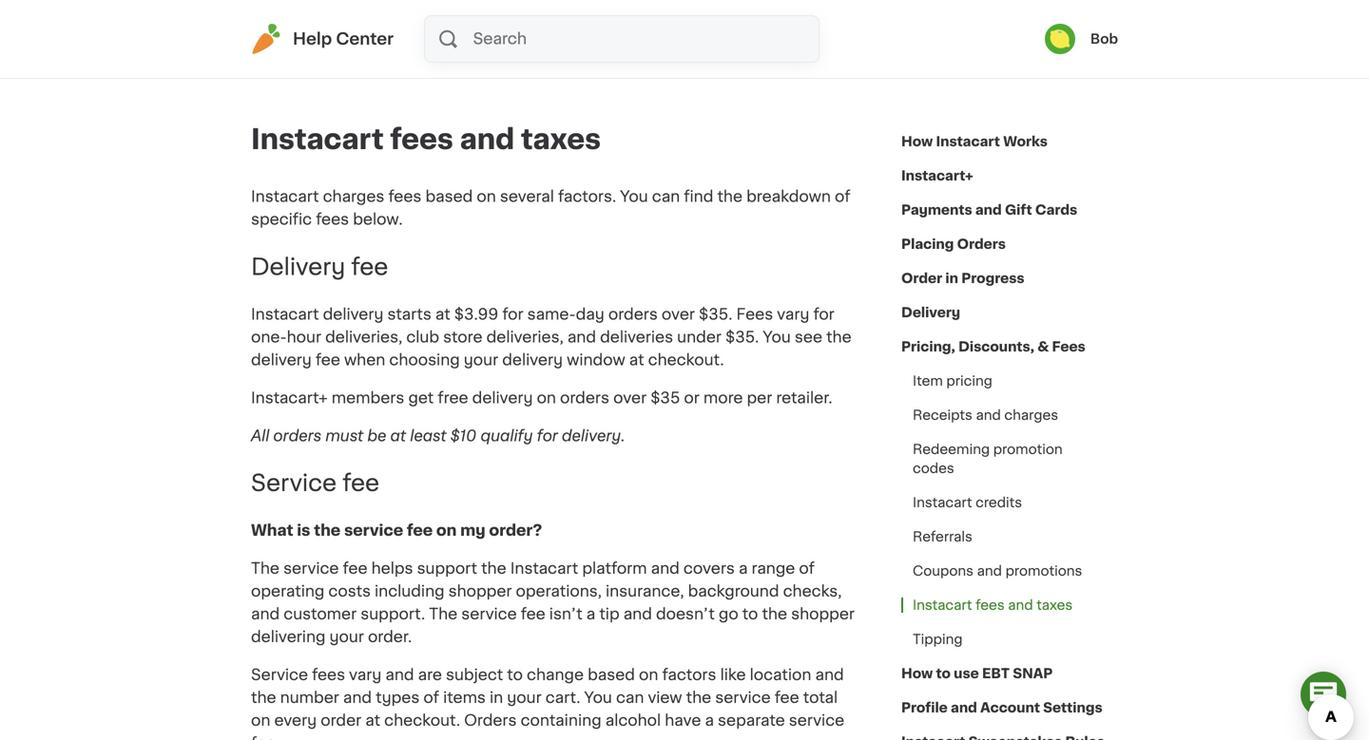 Task type: vqa. For each thing, say whether or not it's contained in the screenshot.
THE A
yes



Task type: locate. For each thing, give the bounding box(es) containing it.
fees inside instacart delivery starts at $3.99 for same-day orders over $35. fees vary for one-hour deliveries, club store deliveries, and deliveries under $35. you see the delivery fee when choosing your delivery window at checkout.
[[737, 307, 774, 322]]

and up several
[[460, 126, 515, 153]]

fee down hour
[[316, 353, 340, 368]]

delivery up the instacart+ members get free delivery on orders over $35 or more per retailer. on the bottom of the page
[[502, 353, 563, 368]]

the up operating
[[251, 562, 280, 577]]

on left my
[[437, 524, 457, 539]]

referrals link
[[902, 520, 984, 555]]

you inside instacart delivery starts at $3.99 for same-day orders over $35. fees vary for one-hour deliveries, club store deliveries, and deliveries under $35. you see the delivery fee when choosing your delivery window at checkout.
[[763, 330, 791, 345]]

of for breakdown
[[835, 189, 851, 205]]

based inside instacart charges fees based on several factors. you can find the breakdown of specific fees below.
[[426, 189, 473, 205]]

orders down items
[[464, 714, 517, 729]]

based left several
[[426, 189, 473, 205]]

based
[[426, 189, 473, 205], [588, 668, 635, 684]]

on
[[477, 189, 496, 205], [537, 391, 556, 406], [437, 524, 457, 539], [639, 668, 659, 684], [251, 714, 271, 729]]

1 vertical spatial taxes
[[1037, 599, 1073, 613]]

separate
[[718, 714, 785, 729]]

2 how from the top
[[902, 668, 933, 681]]

of right "breakdown"
[[835, 189, 851, 205]]

total
[[804, 691, 838, 706]]

1 horizontal spatial based
[[588, 668, 635, 684]]

vary up see
[[777, 307, 810, 322]]

1 how from the top
[[902, 135, 933, 148]]

the down including on the left of the page
[[429, 607, 458, 623]]

for right $3.99
[[503, 307, 524, 322]]

1 horizontal spatial a
[[705, 714, 714, 729]]

checkout. down under
[[648, 353, 724, 368]]

in
[[946, 272, 959, 285], [490, 691, 503, 706]]

how for how to use ebt snap
[[902, 668, 933, 681]]

vary up 'types'
[[349, 668, 382, 684]]

0 horizontal spatial a
[[587, 607, 596, 623]]

number
[[280, 691, 339, 706]]

delivery up qualify at bottom
[[472, 391, 533, 406]]

referrals
[[913, 531, 973, 544]]

service up helps
[[344, 524, 403, 539]]

1 horizontal spatial of
[[799, 562, 815, 577]]

0 horizontal spatial for
[[503, 307, 524, 322]]

be
[[368, 429, 387, 444]]

2 horizontal spatial a
[[739, 562, 748, 577]]

orders right all
[[273, 429, 322, 444]]

instacart+ up all
[[251, 391, 328, 406]]

0 vertical spatial your
[[464, 353, 499, 368]]

view
[[648, 691, 682, 706]]

checkout. down 'types'
[[384, 714, 460, 729]]

0 vertical spatial orders
[[609, 307, 658, 322]]

you left see
[[763, 330, 791, 345]]

operating
[[251, 585, 325, 600]]

on left several
[[477, 189, 496, 205]]

and up instacart fees and taxes link
[[977, 565, 1003, 578]]

charges up promotion
[[1005, 409, 1059, 422]]

at right order
[[365, 714, 381, 729]]

1 vertical spatial the
[[429, 607, 458, 623]]

how for how instacart works
[[902, 135, 933, 148]]

a up background
[[739, 562, 748, 577]]

choosing
[[389, 353, 460, 368]]

deliveries, up when
[[325, 330, 403, 345]]

fee
[[351, 256, 388, 279], [316, 353, 340, 368], [343, 472, 380, 495], [407, 524, 433, 539], [343, 562, 368, 577], [521, 607, 546, 623], [775, 691, 800, 706]]

item pricing link
[[902, 364, 1004, 399]]

fee up support on the left of page
[[407, 524, 433, 539]]

charges inside receipts and charges link
[[1005, 409, 1059, 422]]

orders up deliveries
[[609, 307, 658, 322]]

orders inside service fees vary and are subject to change based on factors like location and the number and types of items in your cart. you can view the service fee total on every order at checkout. orders containing alcohol have a separate service fee.
[[464, 714, 517, 729]]

0 horizontal spatial charges
[[323, 189, 385, 205]]

1 horizontal spatial to
[[743, 607, 758, 623]]

2 vertical spatial you
[[584, 691, 612, 706]]

instacart+ link
[[902, 159, 974, 193]]

1 horizontal spatial charges
[[1005, 409, 1059, 422]]

orders up delivery.
[[560, 391, 610, 406]]

over left "$35"
[[614, 391, 647, 406]]

1 vertical spatial based
[[588, 668, 635, 684]]

settings
[[1044, 702, 1103, 715]]

can inside service fees vary and are subject to change based on factors like location and the number and types of items in your cart. you can view the service fee total on every order at checkout. orders containing alcohol have a separate service fee.
[[616, 691, 644, 706]]

isn't
[[550, 607, 583, 623]]

0 horizontal spatial of
[[424, 691, 439, 706]]

0 horizontal spatial based
[[426, 189, 473, 205]]

1 vertical spatial how
[[902, 668, 933, 681]]

1 horizontal spatial taxes
[[1037, 599, 1073, 613]]

2 deliveries, from the left
[[487, 330, 564, 345]]

deliveries,
[[325, 330, 403, 345], [487, 330, 564, 345]]

0 horizontal spatial instacart+
[[251, 391, 328, 406]]

instacart fees and taxes up the below.
[[251, 126, 601, 153]]

1 vertical spatial fees
[[1052, 341, 1086, 354]]

vary inside service fees vary and are subject to change based on factors like location and the number and types of items in your cart. you can view the service fee total on every order at checkout. orders containing alcohol have a separate service fee.
[[349, 668, 382, 684]]

a right the have
[[705, 714, 714, 729]]

can up the alcohol
[[616, 691, 644, 706]]

of inside instacart charges fees based on several factors. you can find the breakdown of specific fees below.
[[835, 189, 851, 205]]

0 vertical spatial how
[[902, 135, 933, 148]]

2 vertical spatial of
[[424, 691, 439, 706]]

1 vertical spatial of
[[799, 562, 815, 577]]

service down support on the left of page
[[462, 607, 517, 623]]

0 vertical spatial instacart+
[[902, 169, 974, 183]]

delivery up pricing,
[[902, 306, 961, 320]]

taxes down promotions
[[1037, 599, 1073, 613]]

taxes up 'factors.'
[[521, 126, 601, 153]]

how to use ebt snap
[[902, 668, 1053, 681]]

0 vertical spatial in
[[946, 272, 959, 285]]

service inside service fees vary and are subject to change based on factors like location and the number and types of items in your cart. you can view the service fee total on every order at checkout. orders containing alcohol have a separate service fee.
[[251, 668, 308, 684]]

the down 'factors'
[[686, 691, 712, 706]]

how up profile
[[902, 668, 933, 681]]

0 vertical spatial charges
[[323, 189, 385, 205]]

charges
[[323, 189, 385, 205], [1005, 409, 1059, 422]]

0 horizontal spatial shopper
[[449, 585, 512, 600]]

delivery down the specific
[[251, 256, 346, 279]]

service up is
[[251, 472, 337, 495]]

of down are
[[424, 691, 439, 706]]

based up the alcohol
[[588, 668, 635, 684]]

charges up the below.
[[323, 189, 385, 205]]

0 vertical spatial of
[[835, 189, 851, 205]]

the
[[718, 189, 743, 205], [827, 330, 852, 345], [314, 524, 341, 539], [481, 562, 507, 577], [762, 607, 788, 623], [251, 691, 276, 706], [686, 691, 712, 706]]

0 horizontal spatial over
[[614, 391, 647, 406]]

0 vertical spatial $35.
[[699, 307, 733, 322]]

1 horizontal spatial your
[[464, 353, 499, 368]]

1 horizontal spatial over
[[662, 307, 695, 322]]

in down subject on the bottom
[[490, 691, 503, 706]]

2 horizontal spatial to
[[936, 668, 951, 681]]

0 horizontal spatial your
[[330, 630, 364, 646]]

can left find
[[652, 189, 680, 205]]

1 vertical spatial your
[[330, 630, 364, 646]]

order.
[[368, 630, 412, 646]]

at
[[436, 307, 451, 322], [629, 353, 645, 368], [390, 429, 406, 444], [365, 714, 381, 729]]

0 vertical spatial the
[[251, 562, 280, 577]]

1 horizontal spatial deliveries,
[[487, 330, 564, 345]]

of inside the service fee helps support the instacart platform and covers a range of operating costs including shopper operations, insurance, background checks, and customer support. the service fee isn't a tip and doesn't go to the shopper delivering your order.
[[799, 562, 815, 577]]

service for service fees vary and are subject to change based on factors like location and the number and types of items in your cart. you can view the service fee total on every order at checkout. orders containing alcohol have a separate service fee.
[[251, 668, 308, 684]]

for
[[503, 307, 524, 322], [814, 307, 835, 322], [537, 429, 558, 444]]

your inside instacart delivery starts at $3.99 for same-day orders over $35. fees vary for one-hour deliveries, club store deliveries, and deliveries under $35. you see the delivery fee when choosing your delivery window at checkout.
[[464, 353, 499, 368]]

1 vertical spatial instacart fees and taxes
[[913, 599, 1073, 613]]

deliveries, down 'same-'
[[487, 330, 564, 345]]

to left 'use'
[[936, 668, 951, 681]]

a left tip
[[587, 607, 596, 623]]

1 vertical spatial service
[[251, 668, 308, 684]]

0 horizontal spatial can
[[616, 691, 644, 706]]

orders down payments and gift cards
[[958, 238, 1006, 251]]

every
[[274, 714, 317, 729]]

0 vertical spatial orders
[[958, 238, 1006, 251]]

for down the instacart+ members get free delivery on orders over $35 or more per retailer. on the bottom of the page
[[537, 429, 558, 444]]

1 horizontal spatial checkout.
[[648, 353, 724, 368]]

and left gift
[[976, 204, 1002, 217]]

0 horizontal spatial the
[[251, 562, 280, 577]]

breakdown
[[747, 189, 831, 205]]

how to use ebt snap link
[[902, 657, 1053, 692]]

what is the service fee on my order?
[[251, 524, 542, 539]]

checkout.
[[648, 353, 724, 368], [384, 714, 460, 729]]

and down day
[[568, 330, 596, 345]]

1 vertical spatial vary
[[349, 668, 382, 684]]

go
[[719, 607, 739, 623]]

how inside 'link'
[[902, 135, 933, 148]]

instacart delivery starts at $3.99 for same-day orders over $35. fees vary for one-hour deliveries, club store deliveries, and deliveries under $35. you see the delivery fee when choosing your delivery window at checkout.
[[251, 307, 852, 368]]

you right cart.
[[584, 691, 612, 706]]

free
[[438, 391, 469, 406]]

in right order at the right of page
[[946, 272, 959, 285]]

0 vertical spatial service
[[251, 472, 337, 495]]

and up order
[[343, 691, 372, 706]]

0 horizontal spatial vary
[[349, 668, 382, 684]]

orders
[[609, 307, 658, 322], [560, 391, 610, 406], [273, 429, 322, 444]]

1 vertical spatial can
[[616, 691, 644, 706]]

fees up per
[[737, 307, 774, 322]]

shopper down "checks,"
[[791, 607, 855, 623]]

the right see
[[827, 330, 852, 345]]

0 vertical spatial taxes
[[521, 126, 601, 153]]

instacart inside instacart charges fees based on several factors. you can find the breakdown of specific fees below.
[[251, 189, 319, 205]]

vary
[[777, 307, 810, 322], [349, 668, 382, 684]]

1 vertical spatial charges
[[1005, 409, 1059, 422]]

2 vertical spatial a
[[705, 714, 714, 729]]

0 vertical spatial based
[[426, 189, 473, 205]]

0 vertical spatial over
[[662, 307, 695, 322]]

delivering
[[251, 630, 326, 646]]

0 vertical spatial you
[[620, 189, 648, 205]]

your inside the service fee helps support the instacart platform and covers a range of operating costs including shopper operations, insurance, background checks, and customer support. the service fee isn't a tip and doesn't go to the shopper delivering your order.
[[330, 630, 364, 646]]

0 vertical spatial delivery
[[251, 256, 346, 279]]

0 horizontal spatial orders
[[464, 714, 517, 729]]

1 service from the top
[[251, 472, 337, 495]]

0 horizontal spatial instacart fees and taxes
[[251, 126, 601, 153]]

fee down the below.
[[351, 256, 388, 279]]

fees
[[390, 126, 454, 153], [389, 189, 422, 205], [316, 212, 349, 227], [976, 599, 1005, 613], [312, 668, 345, 684]]

0 horizontal spatial you
[[584, 691, 612, 706]]

pricing, discounts, & fees link
[[902, 330, 1086, 364]]

on up fee.
[[251, 714, 271, 729]]

instacart fees and taxes
[[251, 126, 601, 153], [913, 599, 1073, 613]]

help
[[293, 31, 332, 47]]

bob
[[1091, 32, 1119, 46]]

at down deliveries
[[629, 353, 645, 368]]

on inside instacart charges fees based on several factors. you can find the breakdown of specific fees below.
[[477, 189, 496, 205]]

service
[[251, 472, 337, 495], [251, 668, 308, 684]]

fee.
[[251, 737, 280, 741]]

1 vertical spatial checkout.
[[384, 714, 460, 729]]

1 vertical spatial in
[[490, 691, 503, 706]]

service
[[344, 524, 403, 539], [284, 562, 339, 577], [462, 607, 517, 623], [716, 691, 771, 706], [789, 714, 845, 729]]

fee down location
[[775, 691, 800, 706]]

1 vertical spatial a
[[587, 607, 596, 623]]

0 horizontal spatial checkout.
[[384, 714, 460, 729]]

1 horizontal spatial vary
[[777, 307, 810, 322]]

you inside instacart charges fees based on several factors. you can find the breakdown of specific fees below.
[[620, 189, 648, 205]]

and down 'use'
[[951, 702, 978, 715]]

0 vertical spatial vary
[[777, 307, 810, 322]]

user avatar image
[[1045, 24, 1076, 54]]

the inside instacart charges fees based on several factors. you can find the breakdown of specific fees below.
[[718, 189, 743, 205]]

members
[[332, 391, 405, 406]]

instacart+ up payments
[[902, 169, 974, 183]]

0 horizontal spatial to
[[507, 668, 523, 684]]

1 horizontal spatial in
[[946, 272, 959, 285]]

1 horizontal spatial fees
[[1052, 341, 1086, 354]]

all orders must be at least $10 qualify for delivery.
[[251, 429, 625, 444]]

fees
[[737, 307, 774, 322], [1052, 341, 1086, 354]]

how up instacart+ "link"
[[902, 135, 933, 148]]

of up "checks,"
[[799, 562, 815, 577]]

at right be
[[390, 429, 406, 444]]

1 horizontal spatial instacart+
[[902, 169, 974, 183]]

on down instacart delivery starts at $3.99 for same-day orders over $35. fees vary for one-hour deliveries, club store deliveries, and deliveries under $35. you see the delivery fee when choosing your delivery window at checkout.
[[537, 391, 556, 406]]

1 horizontal spatial the
[[429, 607, 458, 623]]

0 vertical spatial fees
[[737, 307, 774, 322]]

instacart fees and taxes down coupons and promotions
[[913, 599, 1073, 613]]

1 vertical spatial delivery
[[902, 306, 961, 320]]

2 horizontal spatial of
[[835, 189, 851, 205]]

0 horizontal spatial deliveries,
[[325, 330, 403, 345]]

a
[[739, 562, 748, 577], [587, 607, 596, 623], [705, 714, 714, 729]]

alcohol
[[606, 714, 661, 729]]

the
[[251, 562, 280, 577], [429, 607, 458, 623]]

instacart+ members get free delivery on orders over $35 or more per retailer.
[[251, 391, 837, 406]]

placing orders
[[902, 238, 1006, 251]]

the inside instacart delivery starts at $3.99 for same-day orders over $35. fees vary for one-hour deliveries, club store deliveries, and deliveries under $35. you see the delivery fee when choosing your delivery window at checkout.
[[827, 330, 852, 345]]

order
[[321, 714, 362, 729]]

fees inside service fees vary and are subject to change based on factors like location and the number and types of items in your cart. you can view the service fee total on every order at checkout. orders containing alcohol have a separate service fee.
[[312, 668, 345, 684]]

your down change
[[507, 691, 542, 706]]

of inside service fees vary and are subject to change based on factors like location and the number and types of items in your cart. you can view the service fee total on every order at checkout. orders containing alcohol have a separate service fee.
[[424, 691, 439, 706]]

delivery
[[251, 256, 346, 279], [902, 306, 961, 320]]

0 vertical spatial a
[[739, 562, 748, 577]]

center
[[336, 31, 394, 47]]

and
[[460, 126, 515, 153], [976, 204, 1002, 217], [568, 330, 596, 345], [976, 409, 1001, 422], [651, 562, 680, 577], [977, 565, 1003, 578], [1009, 599, 1034, 613], [251, 607, 280, 623], [624, 607, 652, 623], [386, 668, 414, 684], [816, 668, 844, 684], [343, 691, 372, 706], [951, 702, 978, 715]]

0 vertical spatial shopper
[[449, 585, 512, 600]]

and inside instacart delivery starts at $3.99 for same-day orders over $35. fees vary for one-hour deliveries, club store deliveries, and deliveries under $35. you see the delivery fee when choosing your delivery window at checkout.
[[568, 330, 596, 345]]

1 vertical spatial you
[[763, 330, 791, 345]]

$35. right under
[[726, 330, 759, 345]]

to right go
[[743, 607, 758, 623]]

instacart inside instacart delivery starts at $3.99 for same-day orders over $35. fees vary for one-hour deliveries, club store deliveries, and deliveries under $35. you see the delivery fee when choosing your delivery window at checkout.
[[251, 307, 319, 322]]

1 horizontal spatial you
[[620, 189, 648, 205]]

your down store
[[464, 353, 499, 368]]

0 horizontal spatial delivery
[[251, 256, 346, 279]]

0 vertical spatial checkout.
[[648, 353, 724, 368]]

promotion
[[994, 443, 1063, 457]]

0 vertical spatial can
[[652, 189, 680, 205]]

shopper down support on the left of page
[[449, 585, 512, 600]]

service up the number
[[251, 668, 308, 684]]

range
[[752, 562, 796, 577]]

1 horizontal spatial delivery
[[902, 306, 961, 320]]

1 vertical spatial instacart+
[[251, 391, 328, 406]]

over up under
[[662, 307, 695, 322]]

0 horizontal spatial fees
[[737, 307, 774, 322]]

order?
[[489, 524, 542, 539]]

for up see
[[814, 307, 835, 322]]

$35. up under
[[699, 307, 733, 322]]

item
[[913, 375, 943, 388]]

1 horizontal spatial shopper
[[791, 607, 855, 623]]

when
[[344, 353, 386, 368]]

1 vertical spatial $35.
[[726, 330, 759, 345]]

your down customer
[[330, 630, 364, 646]]

1 horizontal spatial can
[[652, 189, 680, 205]]

2 horizontal spatial your
[[507, 691, 542, 706]]

instacart+ for instacart+ members get free delivery on orders over $35 or more per retailer.
[[251, 391, 328, 406]]

2 vertical spatial your
[[507, 691, 542, 706]]

1 vertical spatial orders
[[464, 714, 517, 729]]

to left change
[[507, 668, 523, 684]]

0 horizontal spatial in
[[490, 691, 503, 706]]

support
[[417, 562, 477, 577]]

the right find
[[718, 189, 743, 205]]

2 service from the top
[[251, 668, 308, 684]]

fees right &
[[1052, 341, 1086, 354]]

item pricing
[[913, 375, 993, 388]]



Task type: describe. For each thing, give the bounding box(es) containing it.
fee up costs
[[343, 562, 368, 577]]

including
[[375, 585, 445, 600]]

vary inside instacart delivery starts at $3.99 for same-day orders over $35. fees vary for one-hour deliveries, club store deliveries, and deliveries under $35. you see the delivery fee when choosing your delivery window at checkout.
[[777, 307, 810, 322]]

at inside service fees vary and are subject to change based on factors like location and the number and types of items in your cart. you can view the service fee total on every order at checkout. orders containing alcohol have a separate service fee.
[[365, 714, 381, 729]]

get
[[408, 391, 434, 406]]

my
[[460, 524, 486, 539]]

service for service fee
[[251, 472, 337, 495]]

at up store
[[436, 307, 451, 322]]

operations,
[[516, 585, 602, 600]]

are
[[418, 668, 442, 684]]

and down insurance, on the left bottom of the page
[[624, 607, 652, 623]]

tipping
[[913, 633, 963, 647]]

several
[[500, 189, 554, 205]]

$10
[[451, 429, 477, 444]]

payments
[[902, 204, 973, 217]]

the down "checks,"
[[762, 607, 788, 623]]

progress
[[962, 272, 1025, 285]]

fee down be
[[343, 472, 380, 495]]

factors
[[662, 668, 717, 684]]

and down pricing at right
[[976, 409, 1001, 422]]

day
[[576, 307, 605, 322]]

redeeming
[[913, 443, 990, 457]]

2 vertical spatial orders
[[273, 429, 322, 444]]

use
[[954, 668, 979, 681]]

instacart fees and taxes link
[[902, 589, 1085, 623]]

is
[[297, 524, 310, 539]]

see
[[795, 330, 823, 345]]

items
[[443, 691, 486, 706]]

must
[[326, 429, 364, 444]]

you inside service fees vary and are subject to change based on factors like location and the number and types of items in your cart. you can view the service fee total on every order at checkout. orders containing alcohol have a separate service fee.
[[584, 691, 612, 706]]

location
[[750, 668, 812, 684]]

your inside service fees vary and are subject to change based on factors like location and the number and types of items in your cart. you can view the service fee total on every order at checkout. orders containing alcohol have a separate service fee.
[[507, 691, 542, 706]]

types
[[376, 691, 420, 706]]

works
[[1004, 135, 1048, 148]]

the up every
[[251, 691, 276, 706]]

store
[[443, 330, 483, 345]]

1 vertical spatial over
[[614, 391, 647, 406]]

account
[[981, 702, 1041, 715]]

receipts and charges link
[[902, 399, 1070, 433]]

costs
[[329, 585, 371, 600]]

instacart inside the service fee helps support the instacart platform and covers a range of operating costs including shopper operations, insurance, background checks, and customer support. the service fee isn't a tip and doesn't go to the shopper delivering your order.
[[511, 562, 579, 577]]

checks,
[[783, 585, 842, 600]]

instacart+ for instacart+
[[902, 169, 974, 183]]

one-
[[251, 330, 287, 345]]

instacart inside 'link'
[[936, 135, 1001, 148]]

covers
[[684, 562, 735, 577]]

and down the coupons and promotions link
[[1009, 599, 1034, 613]]

receipts and charges
[[913, 409, 1059, 422]]

1 vertical spatial shopper
[[791, 607, 855, 623]]

delivery.
[[562, 429, 625, 444]]

and up 'types'
[[386, 668, 414, 684]]

order in progress link
[[902, 262, 1025, 296]]

help center
[[293, 31, 394, 47]]

fee inside instacart delivery starts at $3.99 for same-day orders over $35. fees vary for one-hour deliveries, club store deliveries, and deliveries under $35. you see the delivery fee when choosing your delivery window at checkout.
[[316, 353, 340, 368]]

checkout. inside service fees vary and are subject to change based on factors like location and the number and types of items in your cart. you can view the service fee total on every order at checkout. orders containing alcohol have a separate service fee.
[[384, 714, 460, 729]]

instacart charges fees based on several factors. you can find the breakdown of specific fees below.
[[251, 189, 851, 227]]

service up separate
[[716, 691, 771, 706]]

service fee
[[251, 472, 380, 495]]

on up view
[[639, 668, 659, 684]]

order
[[902, 272, 943, 285]]

fee left isn't
[[521, 607, 546, 623]]

profile
[[902, 702, 948, 715]]

doesn't
[[656, 607, 715, 623]]

deliveries
[[600, 330, 674, 345]]

below.
[[353, 212, 403, 227]]

qualify
[[481, 429, 533, 444]]

pricing
[[947, 375, 993, 388]]

delivery for delivery fee
[[251, 256, 346, 279]]

fee inside service fees vary and are subject to change based on factors like location and the number and types of items in your cart. you can view the service fee total on every order at checkout. orders containing alcohol have a separate service fee.
[[775, 691, 800, 706]]

redeeming promotion codes link
[[902, 433, 1119, 486]]

the down my
[[481, 562, 507, 577]]

cards
[[1036, 204, 1078, 217]]

ebt
[[983, 668, 1010, 681]]

tip
[[600, 607, 620, 623]]

redeeming promotion codes
[[913, 443, 1063, 476]]

charges inside instacart charges fees based on several factors. you can find the breakdown of specific fees below.
[[323, 189, 385, 205]]

and up total
[[816, 668, 844, 684]]

Search search field
[[471, 16, 819, 62]]

profile and account settings
[[902, 702, 1103, 715]]

have
[[665, 714, 701, 729]]

to inside the service fee helps support the instacart platform and covers a range of operating costs including shopper operations, insurance, background checks, and customer support. the service fee isn't a tip and doesn't go to the shopper delivering your order.
[[743, 607, 758, 623]]

delivery for delivery
[[902, 306, 961, 320]]

placing
[[902, 238, 954, 251]]

window
[[567, 353, 626, 368]]

checkout. inside instacart delivery starts at $3.99 for same-day orders over $35. fees vary for one-hour deliveries, club store deliveries, and deliveries under $35. you see the delivery fee when choosing your delivery window at checkout.
[[648, 353, 724, 368]]

over inside instacart delivery starts at $3.99 for same-day orders over $35. fees vary for one-hour deliveries, club store deliveries, and deliveries under $35. you see the delivery fee when choosing your delivery window at checkout.
[[662, 307, 695, 322]]

1 deliveries, from the left
[[325, 330, 403, 345]]

the right is
[[314, 524, 341, 539]]

find
[[684, 189, 714, 205]]

to inside service fees vary and are subject to change based on factors like location and the number and types of items in your cart. you can view the service fee total on every order at checkout. orders containing alcohol have a separate service fee.
[[507, 668, 523, 684]]

how instacart works
[[902, 135, 1048, 148]]

platform
[[582, 562, 647, 577]]

service down total
[[789, 714, 845, 729]]

and up insurance, on the left bottom of the page
[[651, 562, 680, 577]]

service up operating
[[284, 562, 339, 577]]

per
[[747, 391, 773, 406]]

$3.99
[[454, 307, 499, 322]]

coupons and promotions link
[[902, 555, 1094, 589]]

1 vertical spatial orders
[[560, 391, 610, 406]]

promotions
[[1006, 565, 1083, 578]]

credits
[[976, 497, 1023, 510]]

payments and gift cards link
[[902, 193, 1078, 227]]

instacart credits link
[[902, 486, 1034, 520]]

based inside service fees vary and are subject to change based on factors like location and the number and types of items in your cart. you can view the service fee total on every order at checkout. orders containing alcohol have a separate service fee.
[[588, 668, 635, 684]]

service fees vary and are subject to change based on factors like location and the number and types of items in your cart. you can view the service fee total on every order at checkout. orders containing alcohol have a separate service fee.
[[251, 668, 845, 741]]

delivery up when
[[323, 307, 384, 322]]

payments and gift cards
[[902, 204, 1078, 217]]

2 horizontal spatial for
[[814, 307, 835, 322]]

orders inside instacart delivery starts at $3.99 for same-day orders over $35. fees vary for one-hour deliveries, club store deliveries, and deliveries under $35. you see the delivery fee when choosing your delivery window at checkout.
[[609, 307, 658, 322]]

change
[[527, 668, 584, 684]]

and down operating
[[251, 607, 280, 623]]

instacart image
[[251, 24, 282, 54]]

background
[[688, 585, 779, 600]]

1 horizontal spatial instacart fees and taxes
[[913, 599, 1073, 613]]

0 horizontal spatial taxes
[[521, 126, 601, 153]]

can inside instacart charges fees based on several factors. you can find the breakdown of specific fees below.
[[652, 189, 680, 205]]

retailer.
[[776, 391, 833, 406]]

placing orders link
[[902, 227, 1006, 262]]

insurance,
[[606, 585, 684, 600]]

help center link
[[251, 24, 394, 54]]

a inside service fees vary and are subject to change based on factors like location and the number and types of items in your cart. you can view the service fee total on every order at checkout. orders containing alcohol have a separate service fee.
[[705, 714, 714, 729]]

0 vertical spatial instacart fees and taxes
[[251, 126, 601, 153]]

snap
[[1013, 668, 1053, 681]]

coupons
[[913, 565, 974, 578]]

1 horizontal spatial orders
[[958, 238, 1006, 251]]

1 horizontal spatial for
[[537, 429, 558, 444]]

delivery fee
[[251, 256, 388, 279]]

profile and account settings link
[[902, 692, 1103, 726]]

factors.
[[558, 189, 617, 205]]

the service fee helps support the instacart platform and covers a range of operating costs including shopper operations, insurance, background checks, and customer support. the service fee isn't a tip and doesn't go to the shopper delivering your order.
[[251, 562, 855, 646]]

what
[[251, 524, 293, 539]]

of for range
[[799, 562, 815, 577]]

and inside 'link'
[[951, 702, 978, 715]]

cart.
[[546, 691, 581, 706]]

support.
[[361, 607, 425, 623]]

in inside service fees vary and are subject to change based on factors like location and the number and types of items in your cart. you can view the service fee total on every order at checkout. orders containing alcohol have a separate service fee.
[[490, 691, 503, 706]]

discounts,
[[959, 341, 1035, 354]]

delivery down the one-
[[251, 353, 312, 368]]



